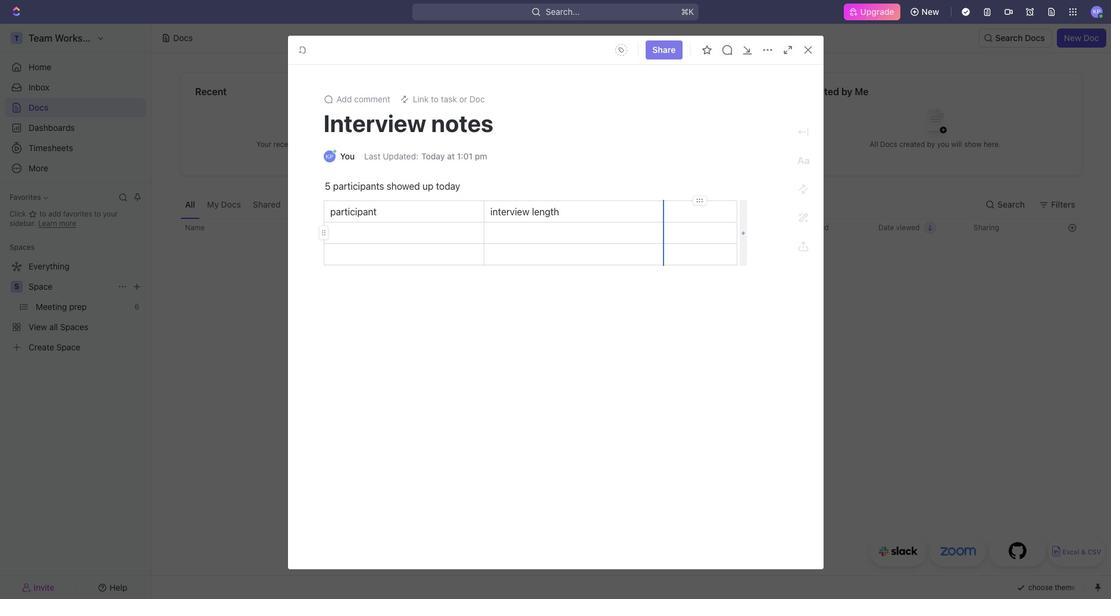 Task type: vqa. For each thing, say whether or not it's contained in the screenshot.
Me at the top right of page
yes



Task type: locate. For each thing, give the bounding box(es) containing it.
dropdown menu image
[[612, 40, 631, 60]]

2 horizontal spatial to
[[431, 94, 439, 104]]

viewed
[[897, 223, 920, 232]]

doc down the kp dropdown button
[[1084, 33, 1100, 43]]

new for new
[[922, 7, 940, 17]]

created
[[900, 140, 925, 149]]

1 date from the left
[[784, 223, 799, 232]]

share
[[653, 45, 676, 55]]

1 vertical spatial doc
[[470, 94, 485, 104]]

all
[[870, 140, 879, 149], [185, 199, 195, 209]]

0 horizontal spatial will
[[349, 140, 360, 149]]

0 horizontal spatial doc
[[470, 94, 485, 104]]

date updated button
[[776, 219, 836, 238]]

new right upgrade
[[922, 7, 940, 17]]

here.
[[382, 140, 399, 149], [984, 140, 1001, 149]]

link to task or doc
[[413, 94, 485, 104]]

participant
[[330, 207, 376, 217]]

to left your
[[94, 210, 101, 219]]

here. up updated:
[[382, 140, 399, 149]]

by left you
[[927, 140, 936, 149]]

0 horizontal spatial kp
[[326, 153, 333, 160]]

all left my
[[185, 199, 195, 209]]

showed
[[387, 181, 420, 192]]

by
[[842, 86, 853, 97], [927, 140, 936, 149]]

to
[[431, 94, 439, 104], [40, 210, 46, 219], [94, 210, 101, 219]]

0 horizontal spatial all
[[185, 199, 195, 209]]

2 here. from the left
[[984, 140, 1001, 149]]

0 horizontal spatial date
[[784, 223, 799, 232]]

interview length
[[490, 207, 559, 217]]

1 horizontal spatial kp
[[1093, 8, 1101, 15]]

0 horizontal spatial new
[[922, 7, 940, 17]]

row
[[180, 219, 1083, 238], [180, 283, 1083, 440]]

to inside dropdown button
[[431, 94, 439, 104]]

s
[[14, 282, 19, 291]]

1 show from the left
[[362, 140, 380, 149]]

docs link
[[5, 98, 146, 117]]

1 horizontal spatial by
[[927, 140, 936, 149]]

shared button
[[248, 191, 286, 219]]

show right you
[[965, 140, 982, 149]]

recently
[[274, 140, 301, 149]]

show
[[362, 140, 380, 149], [965, 140, 982, 149]]

to up learn
[[40, 210, 46, 219]]

will
[[349, 140, 360, 149], [952, 140, 963, 149]]

1 row from the top
[[180, 219, 1083, 238]]

date inside button
[[784, 223, 799, 232]]

search inside "button"
[[998, 199, 1025, 209]]

2 date from the left
[[879, 223, 895, 232]]

more
[[59, 219, 76, 228]]

date for date updated
[[784, 223, 799, 232]]

new
[[922, 7, 940, 17], [1064, 33, 1082, 43]]

date
[[784, 223, 799, 232], [879, 223, 895, 232]]

0 vertical spatial search
[[996, 33, 1023, 43]]

new right search docs
[[1064, 33, 1082, 43]]

dashboards
[[29, 123, 75, 133]]

kp up new doc
[[1093, 8, 1101, 15]]

1 vertical spatial all
[[185, 199, 195, 209]]

1 vertical spatial search
[[998, 199, 1025, 209]]

updated:
[[383, 151, 419, 161]]

space link
[[29, 277, 113, 297]]

your
[[103, 210, 118, 219]]

0 vertical spatial row
[[180, 219, 1083, 238]]

1 horizontal spatial new
[[1064, 33, 1082, 43]]

to right the link at top
[[431, 94, 439, 104]]

tab list
[[180, 191, 475, 219]]

search
[[996, 33, 1023, 43], [998, 199, 1025, 209]]

add comment
[[337, 94, 390, 104]]

0 vertical spatial new
[[922, 7, 940, 17]]

created
[[803, 86, 840, 97]]

search for search
[[998, 199, 1025, 209]]

all inside button
[[185, 199, 195, 209]]

learn
[[38, 219, 57, 228]]

doc inside dropdown button
[[470, 94, 485, 104]]

5 participants showed up today
[[325, 181, 460, 192]]

1 horizontal spatial here.
[[984, 140, 1001, 149]]

favorites
[[10, 193, 41, 202]]

all left created
[[870, 140, 879, 149]]

0 vertical spatial all
[[870, 140, 879, 149]]

all for all docs created by you will show here.
[[870, 140, 879, 149]]

docs
[[173, 33, 193, 43], [1025, 33, 1045, 43], [29, 102, 49, 113], [330, 140, 347, 149], [881, 140, 898, 149], [221, 199, 241, 209]]

date left 'updated'
[[784, 223, 799, 232]]

will right you
[[952, 140, 963, 149]]

doc right or
[[470, 94, 485, 104]]

1:01
[[457, 151, 473, 161]]

kp inside dropdown button
[[1093, 8, 1101, 15]]

inbox link
[[5, 78, 146, 97]]

search docs button
[[979, 29, 1053, 48]]

date inside button
[[879, 223, 895, 232]]

dashboards link
[[5, 118, 146, 138]]

&
[[1082, 549, 1086, 556]]

to add favorites to your sidebar.
[[10, 210, 118, 228]]

favorites
[[63, 210, 92, 219]]

here. right you
[[984, 140, 1001, 149]]

1 horizontal spatial all
[[870, 140, 879, 149]]

my docs
[[207, 199, 241, 209]]

new for new doc
[[1064, 33, 1082, 43]]

invite user image
[[22, 583, 31, 593]]

search button
[[981, 195, 1033, 214]]

1 horizontal spatial show
[[965, 140, 982, 149]]

0 vertical spatial doc
[[1084, 33, 1100, 43]]

1 vertical spatial new
[[1064, 33, 1082, 43]]

today
[[436, 181, 460, 192]]

no created by me docs image
[[912, 99, 960, 147]]

kp
[[1093, 8, 1101, 15], [326, 153, 333, 160]]

csv
[[1088, 549, 1102, 556]]

table
[[180, 219, 1083, 440]]

task
[[441, 94, 457, 104]]

length
[[532, 207, 559, 217]]

0 vertical spatial by
[[842, 86, 853, 97]]

last
[[364, 151, 381, 161]]

1 horizontal spatial doc
[[1084, 33, 1100, 43]]

1 vertical spatial row
[[180, 283, 1083, 440]]

link to task or doc button
[[395, 91, 490, 108]]

search inside button
[[996, 33, 1023, 43]]

by left me
[[842, 86, 853, 97]]

new doc
[[1064, 33, 1100, 43]]

0 horizontal spatial here.
[[382, 140, 399, 149]]

timesheets
[[29, 143, 73, 153]]

you
[[938, 140, 950, 149]]

1 horizontal spatial date
[[879, 223, 895, 232]]

0 horizontal spatial show
[[362, 140, 380, 149]]

updated
[[801, 223, 829, 232]]

1 horizontal spatial will
[[952, 140, 963, 149]]

0 vertical spatial kp
[[1093, 8, 1101, 15]]

spaces
[[10, 243, 35, 252]]

1 vertical spatial by
[[927, 140, 936, 149]]

upgrade link
[[844, 4, 901, 20]]

created by me
[[803, 86, 869, 97]]

kp down 'your recently opened docs will show here.'
[[326, 153, 333, 160]]

will up you
[[349, 140, 360, 149]]

doc
[[1084, 33, 1100, 43], [470, 94, 485, 104]]

show up last
[[362, 140, 380, 149]]

date left viewed
[[879, 223, 895, 232]]

interview
[[324, 109, 426, 137]]

last updated: today at 1:01 pm
[[364, 151, 487, 161]]

add
[[48, 210, 61, 219]]

invite
[[34, 583, 54, 593]]

workspace button
[[327, 191, 381, 219]]



Task type: describe. For each thing, give the bounding box(es) containing it.
assigned button
[[383, 191, 429, 219]]

add
[[337, 94, 352, 104]]

my
[[207, 199, 219, 209]]

workspace
[[332, 199, 376, 209]]

learn more
[[38, 219, 76, 228]]

interview notes
[[324, 109, 494, 137]]

1 here. from the left
[[382, 140, 399, 149]]

1 will from the left
[[349, 140, 360, 149]]

your
[[256, 140, 272, 149]]

my docs button
[[202, 191, 246, 219]]

favorites button
[[5, 191, 53, 205]]

2 row from the top
[[180, 283, 1083, 440]]

date for date viewed
[[879, 223, 895, 232]]

date viewed
[[879, 223, 920, 232]]

all for all
[[185, 199, 195, 209]]

new doc button
[[1057, 29, 1107, 48]]

today
[[422, 151, 445, 161]]

opened
[[303, 140, 328, 149]]

1 vertical spatial kp
[[326, 153, 333, 160]]

notes
[[431, 109, 494, 137]]

sidebar.
[[10, 219, 36, 228]]

2 will from the left
[[952, 140, 963, 149]]

date viewed button
[[872, 219, 944, 238]]

or
[[460, 94, 467, 104]]

sidebar navigation
[[0, 24, 152, 600]]

home link
[[5, 58, 146, 77]]

space
[[29, 282, 53, 292]]

upgrade
[[861, 7, 895, 17]]

up
[[422, 181, 433, 192]]

no recent docs image
[[304, 99, 351, 147]]

invite button
[[5, 580, 72, 596]]

1 horizontal spatial to
[[94, 210, 101, 219]]

link
[[413, 94, 429, 104]]

excel & csv link
[[1049, 537, 1106, 567]]

click
[[10, 210, 28, 219]]

your recently opened docs will show here.
[[256, 140, 399, 149]]

excel & csv
[[1063, 549, 1102, 556]]

docs inside search docs button
[[1025, 33, 1045, 43]]

0 horizontal spatial by
[[842, 86, 853, 97]]

doc inside button
[[1084, 33, 1100, 43]]

all button
[[180, 191, 200, 219]]

search docs
[[996, 33, 1045, 43]]

at
[[447, 151, 455, 161]]

row containing name
[[180, 219, 1083, 238]]

excel
[[1063, 549, 1080, 556]]

docs inside "my docs" button
[[221, 199, 241, 209]]

space, , element
[[11, 281, 23, 293]]

assigned
[[388, 199, 424, 209]]

timesheets link
[[5, 139, 146, 158]]

learn more link
[[38, 219, 76, 228]]

search for search docs
[[996, 33, 1023, 43]]

archived button
[[431, 191, 475, 219]]

tags
[[645, 223, 661, 232]]

name
[[185, 223, 205, 232]]

kp button
[[1088, 2, 1107, 21]]

table containing name
[[180, 219, 1083, 440]]

all docs created by you will show here.
[[870, 140, 1001, 149]]

you
[[340, 151, 355, 161]]

pm
[[475, 151, 487, 161]]

participants
[[333, 181, 384, 192]]

comment
[[354, 94, 390, 104]]

recent
[[195, 86, 227, 97]]

docs inside the docs link
[[29, 102, 49, 113]]

archived
[[436, 199, 471, 209]]

interview
[[490, 207, 529, 217]]

home
[[29, 62, 51, 72]]

0 horizontal spatial to
[[40, 210, 46, 219]]

5
[[325, 181, 330, 192]]

me
[[855, 86, 869, 97]]

shared
[[253, 199, 281, 209]]

inbox
[[29, 82, 49, 92]]

sharing
[[974, 223, 1000, 232]]

new button
[[905, 2, 947, 21]]

2 show from the left
[[965, 140, 982, 149]]

search...
[[546, 7, 580, 17]]

tab list containing all
[[180, 191, 475, 219]]

⌘k
[[681, 7, 694, 17]]

date updated
[[784, 223, 829, 232]]



